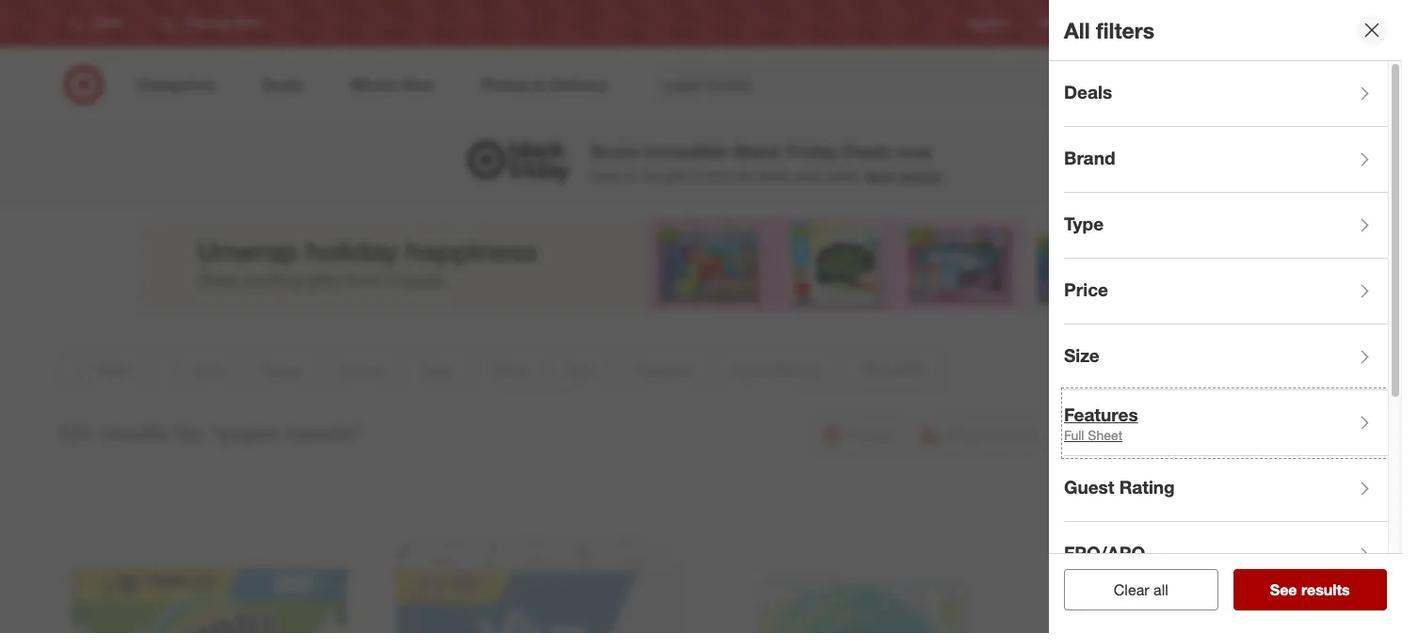 Task type: describe. For each thing, give the bounding box(es) containing it.
type
[[1064, 213, 1104, 234]]

weekly ad link
[[1040, 15, 1093, 32]]

see
[[1270, 581, 1298, 600]]

guest rating button
[[1064, 457, 1388, 523]]

registry link
[[968, 15, 1010, 32]]

clear all
[[1114, 581, 1169, 600]]

new
[[731, 168, 756, 184]]

121 results for "paper towels"
[[57, 420, 362, 446]]

redcard
[[1123, 16, 1168, 31]]

rating
[[1120, 476, 1175, 498]]

deals inside "button"
[[1064, 81, 1112, 102]]

deals button
[[1064, 61, 1388, 127]]

see results
[[1270, 581, 1350, 600]]

sponsored
[[1211, 313, 1266, 327]]

weekly
[[1040, 16, 1076, 31]]

top
[[641, 168, 661, 184]]

start
[[865, 168, 897, 184]]

clear all button
[[1064, 570, 1218, 611]]

weekly ad
[[1040, 16, 1093, 31]]

redcard link
[[1123, 15, 1168, 32]]

results for 121
[[99, 420, 169, 446]]

all
[[1154, 581, 1169, 600]]

full
[[1064, 428, 1085, 444]]

incredible
[[645, 141, 729, 162]]

deals
[[760, 168, 791, 184]]

all
[[1064, 17, 1090, 43]]

see results button
[[1233, 570, 1387, 611]]

brand
[[1064, 147, 1116, 168]]

all filters
[[1064, 17, 1155, 43]]

score
[[590, 141, 640, 162]]



Task type: locate. For each thing, give the bounding box(es) containing it.
&
[[694, 168, 702, 184]]

1 vertical spatial deals
[[843, 141, 891, 162]]

features
[[1064, 404, 1138, 425]]

fpo/apo button
[[1064, 523, 1388, 589]]

price
[[1064, 278, 1109, 300]]

1 horizontal spatial results
[[1302, 581, 1350, 600]]

on
[[623, 168, 638, 184]]

results right see
[[1302, 581, 1350, 600]]

registry
[[968, 16, 1010, 31]]

brand button
[[1064, 127, 1388, 193]]

all filters dialog
[[1049, 0, 1402, 634]]

sheet
[[1088, 428, 1123, 444]]

0 horizontal spatial results
[[99, 420, 169, 446]]

price button
[[1064, 259, 1388, 325]]

saving
[[900, 168, 941, 184]]

results left for
[[99, 420, 169, 446]]

size
[[1064, 344, 1100, 366]]

0 vertical spatial deals
[[1064, 81, 1112, 102]]

save
[[590, 168, 619, 184]]

ad
[[1079, 16, 1093, 31]]

deals inside the score incredible black friday deals now save on top gifts & find new deals each week. start saving
[[843, 141, 891, 162]]

each
[[795, 168, 824, 184]]

121
[[57, 420, 93, 446]]

friday
[[786, 141, 838, 162]]

search
[[1109, 77, 1154, 96]]

week.
[[827, 168, 862, 184]]

size button
[[1064, 325, 1388, 391]]

towels"
[[286, 420, 362, 446]]

search button
[[1109, 64, 1154, 109]]

filters
[[1096, 17, 1155, 43]]

0 horizontal spatial deals
[[843, 141, 891, 162]]

results
[[99, 420, 169, 446], [1302, 581, 1350, 600]]

guest rating
[[1064, 476, 1175, 498]]

clear
[[1114, 581, 1150, 600]]

results inside button
[[1302, 581, 1350, 600]]

results for see
[[1302, 581, 1350, 600]]

guest
[[1064, 476, 1115, 498]]

deals down all
[[1064, 81, 1112, 102]]

for
[[175, 420, 204, 446]]

What can we help you find? suggestions appear below search field
[[653, 64, 1122, 105]]

"paper
[[210, 420, 280, 446]]

deals
[[1064, 81, 1112, 102], [843, 141, 891, 162]]

type button
[[1064, 193, 1388, 259]]

1 vertical spatial results
[[1302, 581, 1350, 600]]

score incredible black friday deals now save on top gifts & find new deals each week. start saving
[[590, 141, 941, 184]]

0 vertical spatial results
[[99, 420, 169, 446]]

find
[[706, 168, 728, 184]]

1 horizontal spatial deals
[[1064, 81, 1112, 102]]

black
[[734, 141, 781, 162]]

advertisement region
[[136, 218, 1266, 312]]

gifts
[[665, 168, 690, 184]]

deals up start
[[843, 141, 891, 162]]

fpo/apo
[[1064, 542, 1146, 564]]

features full sheet
[[1064, 404, 1138, 444]]

now
[[896, 141, 932, 162]]



Task type: vqa. For each thing, say whether or not it's contained in the screenshot.
Sheet
yes



